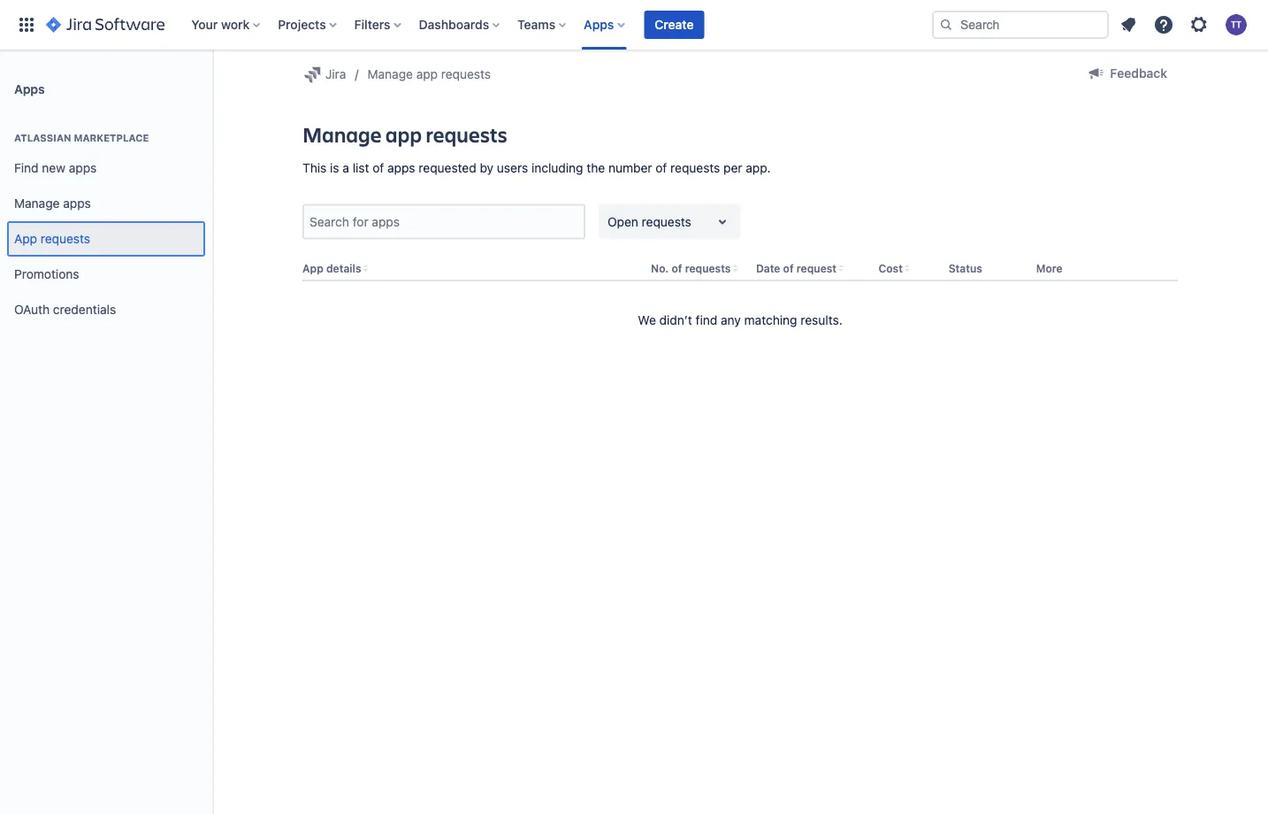 Task type: describe. For each thing, give the bounding box(es) containing it.
1 vertical spatial manage app requests
[[303, 120, 508, 148]]

banner containing your work
[[0, 0, 1269, 50]]

by
[[480, 161, 494, 175]]

primary element
[[11, 0, 933, 50]]

0 vertical spatial app
[[417, 67, 438, 81]]

list
[[353, 161, 369, 175]]

filters
[[355, 17, 391, 32]]

cost button
[[879, 262, 903, 274]]

marketplace
[[74, 132, 149, 144]]

no.
[[651, 262, 669, 274]]

create button
[[644, 11, 705, 39]]

dashboards button
[[414, 11, 507, 39]]

sidebar navigation image
[[193, 71, 232, 106]]

work
[[221, 17, 250, 32]]

your
[[191, 17, 218, 32]]

feedback button
[[1075, 59, 1179, 88]]

your work button
[[186, 11, 267, 39]]

1 vertical spatial manage
[[303, 120, 382, 148]]

app.
[[746, 161, 771, 175]]

details
[[326, 262, 361, 274]]

oauth
[[14, 302, 50, 317]]

jira link
[[303, 64, 346, 85]]

jira
[[326, 67, 346, 81]]

this
[[303, 161, 327, 175]]

app for app requests
[[14, 231, 37, 246]]

dashboards
[[419, 17, 489, 32]]

manage apps link
[[7, 186, 205, 221]]

notifications image
[[1118, 14, 1140, 35]]

requests right the no.
[[685, 262, 731, 274]]

app details
[[303, 262, 361, 274]]

app for app details
[[303, 262, 324, 274]]

of right number
[[656, 161, 667, 175]]

apps right "new"
[[69, 161, 97, 175]]

requested
[[419, 161, 477, 175]]

date of request
[[756, 262, 837, 274]]

app requests link
[[7, 221, 205, 257]]

open requests
[[608, 214, 692, 229]]

app requests
[[14, 231, 90, 246]]

oauth credentials link
[[7, 292, 205, 327]]

projects
[[278, 17, 326, 32]]

find new apps
[[14, 161, 97, 175]]

atlassian
[[14, 132, 71, 144]]

request
[[797, 262, 837, 274]]

1 vertical spatial app
[[386, 120, 422, 148]]

open image
[[712, 211, 734, 232]]

oauth credentials
[[14, 302, 116, 317]]

find new apps link
[[7, 150, 205, 186]]

we didn't find any matching results.
[[638, 313, 843, 327]]



Task type: locate. For each thing, give the bounding box(es) containing it.
manage for manage apps link
[[14, 196, 60, 211]]

app details button
[[303, 262, 361, 274]]

date of request button
[[756, 262, 837, 274]]

atlassian marketplace group
[[7, 113, 205, 333]]

requests inside atlassian marketplace 'group'
[[41, 231, 90, 246]]

0 horizontal spatial app
[[14, 231, 37, 246]]

0 vertical spatial manage
[[368, 67, 413, 81]]

1 vertical spatial app
[[303, 262, 324, 274]]

apps right teams dropdown button
[[584, 17, 614, 32]]

results.
[[801, 313, 843, 327]]

Search field
[[933, 11, 1110, 39]]

feedback
[[1111, 66, 1168, 81]]

manage up a
[[303, 120, 382, 148]]

your profile and settings image
[[1226, 14, 1248, 35]]

this is a list of apps requested by users including the number of requests per app.
[[303, 161, 771, 175]]

app down dashboards
[[417, 67, 438, 81]]

apps inside dropdown button
[[584, 17, 614, 32]]

new
[[42, 161, 65, 175]]

app up promotions
[[14, 231, 37, 246]]

manage
[[368, 67, 413, 81], [303, 120, 382, 148], [14, 196, 60, 211]]

find
[[14, 161, 39, 175]]

1 horizontal spatial apps
[[584, 17, 614, 32]]

find
[[696, 313, 718, 327]]

is
[[330, 161, 339, 175]]

promotions link
[[7, 257, 205, 292]]

requests left per
[[671, 161, 721, 175]]

apps up atlassian
[[14, 81, 45, 96]]

of right the no.
[[672, 262, 683, 274]]

requests right open
[[642, 214, 692, 229]]

search image
[[940, 18, 954, 32]]

users
[[497, 161, 528, 175]]

context icon image
[[303, 64, 324, 85], [303, 64, 324, 85]]

no. of requests
[[651, 262, 731, 274]]

manage down filters dropdown button
[[368, 67, 413, 81]]

of
[[373, 161, 384, 175], [656, 161, 667, 175], [672, 262, 683, 274], [784, 262, 794, 274]]

1 horizontal spatial app
[[303, 262, 324, 274]]

credentials
[[53, 302, 116, 317]]

manage app requests down dashboards
[[368, 67, 491, 81]]

0 horizontal spatial apps
[[14, 81, 45, 96]]

requests down manage apps
[[41, 231, 90, 246]]

apps
[[388, 161, 416, 175], [69, 161, 97, 175], [63, 196, 91, 211]]

per
[[724, 161, 743, 175]]

app inside atlassian marketplace 'group'
[[14, 231, 37, 246]]

0 vertical spatial app
[[14, 231, 37, 246]]

status
[[949, 262, 983, 274]]

0 vertical spatial apps
[[584, 17, 614, 32]]

Search for requested apps field
[[304, 206, 584, 238]]

jira software image
[[46, 14, 165, 35], [46, 14, 165, 35]]

matching
[[745, 313, 798, 327]]

create
[[655, 17, 694, 32]]

manage app requests
[[368, 67, 491, 81], [303, 120, 508, 148]]

requests down primary element
[[441, 67, 491, 81]]

manage for the manage app requests link
[[368, 67, 413, 81]]

apps down find new apps
[[63, 196, 91, 211]]

any
[[721, 313, 741, 327]]

apps right list
[[388, 161, 416, 175]]

didn't
[[660, 313, 693, 327]]

the
[[587, 161, 605, 175]]

help image
[[1154, 14, 1175, 35]]

date
[[756, 262, 781, 274]]

teams button
[[512, 11, 574, 39]]

your work
[[191, 17, 250, 32]]

filters button
[[349, 11, 408, 39]]

manage inside atlassian marketplace 'group'
[[14, 196, 60, 211]]

app
[[417, 67, 438, 81], [386, 120, 422, 148]]

app up requested
[[386, 120, 422, 148]]

app left details
[[303, 262, 324, 274]]

number
[[609, 161, 653, 175]]

manage app requests up requested
[[303, 120, 508, 148]]

2 vertical spatial manage
[[14, 196, 60, 211]]

of right date
[[784, 262, 794, 274]]

open
[[608, 214, 639, 229]]

of right list
[[373, 161, 384, 175]]

settings image
[[1189, 14, 1210, 35]]

no. of requests button
[[651, 262, 731, 274]]

manage apps
[[14, 196, 91, 211]]

appswitcher icon image
[[16, 14, 37, 35]]

cost
[[879, 262, 903, 274]]

promotions
[[14, 267, 79, 281]]

banner
[[0, 0, 1269, 50]]

apps button
[[579, 11, 632, 39]]

app
[[14, 231, 37, 246], [303, 262, 324, 274]]

teams
[[518, 17, 556, 32]]

requests
[[441, 67, 491, 81], [426, 120, 508, 148], [671, 161, 721, 175], [642, 214, 692, 229], [41, 231, 90, 246], [685, 262, 731, 274]]

including
[[532, 161, 584, 175]]

a
[[343, 161, 349, 175]]

more
[[1037, 262, 1063, 274]]

atlassian marketplace
[[14, 132, 149, 144]]

we
[[638, 313, 656, 327]]

projects button
[[273, 11, 344, 39]]

manage app requests link
[[368, 64, 491, 85]]

manage down find at the top left of page
[[14, 196, 60, 211]]

apps
[[584, 17, 614, 32], [14, 81, 45, 96]]

requests up requested
[[426, 120, 508, 148]]

1 vertical spatial apps
[[14, 81, 45, 96]]

0 vertical spatial manage app requests
[[368, 67, 491, 81]]



Task type: vqa. For each thing, say whether or not it's contained in the screenshot.
oct
no



